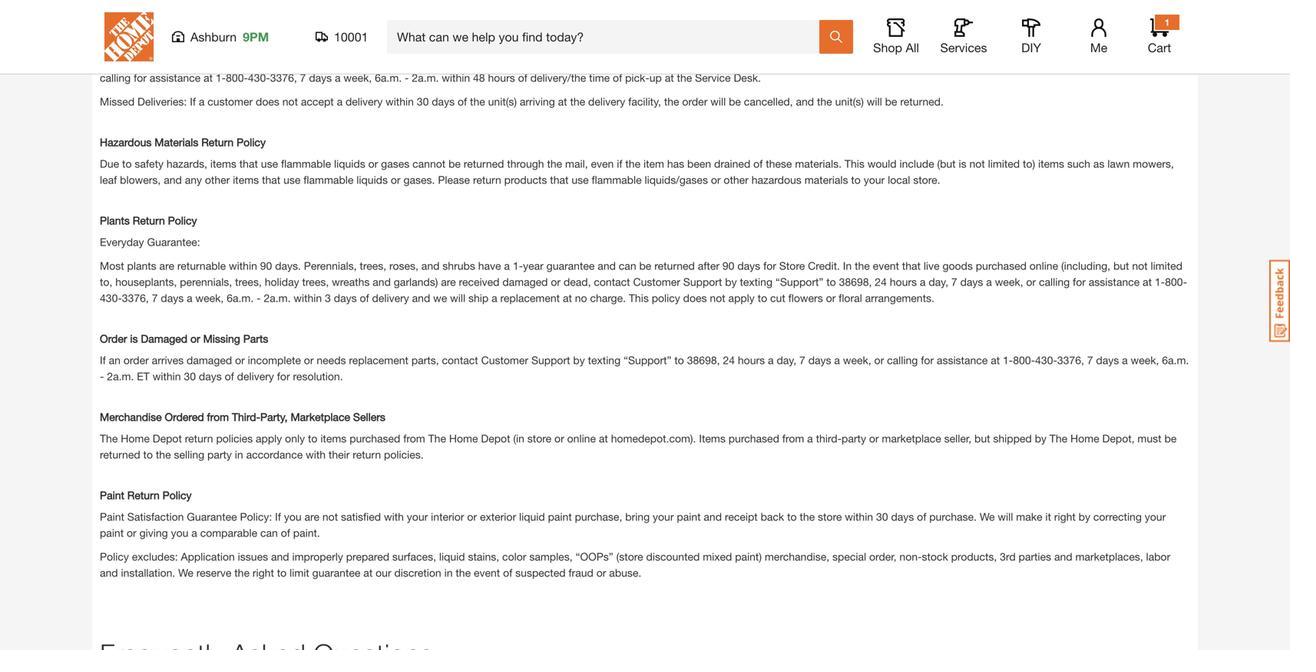 Task type: locate. For each thing, give the bounding box(es) containing it.
2 horizontal spatial 30
[[876, 511, 888, 524]]

application
[[181, 551, 235, 563]]

will inside the most plants are returnable within 90 days. perennials, trees, roses, and shrubs have a 1-year guarantee and can be returned after 90 days for store credit. in the event that live goods purchased online (including, but not limited to, houseplants, perennials, trees, holiday trees, wreaths and garlands) are received damaged or dead, contact customer support by texting "support" to 38698, 24 hours a day, 7 days a week, or calling for assistance at 1-800- 430-3376, 7 days a week, 6a.m. - 2a.m. within 3 days of delivery and we will ship a replacement at no charge. this policy does not apply to cut flowers or floral arrangements.
[[450, 292, 465, 305]]

wreaths
[[332, 276, 370, 289]]

but right "(including,"
[[1113, 260, 1129, 272]]

1 horizontal spatial "support"
[[776, 276, 824, 289]]

48
[[473, 72, 485, 84]]

apply inside the most plants are returnable within 90 days. perennials, trees, roses, and shrubs have a 1-year guarantee and can be returned after 90 days for store credit. in the event that live goods purchased online (including, but not limited to, houseplants, perennials, trees, holiday trees, wreaths and garlands) are received damaged or dead, contact customer support by texting "support" to 38698, 24 hours a day, 7 days a week, or calling for assistance at 1-800- 430-3376, 7 days a week, 6a.m. - 2a.m. within 3 days of delivery and we will ship a replacement at no charge. this policy does not apply to cut flowers or floral arrangements.
[[728, 292, 755, 305]]

a inside the home depot return policies apply only to items purchased from the home depot (in store or online at homedepot.com). items purchased from a third-party or marketplace seller, but shipped by the home depot, must be returned to the selling party in accordance with their return policies.
[[807, 433, 813, 445]]

not inside paint satisfaction guarantee policy: if you are not satisfied with your interior or exterior liquid paint purchase, bring your paint and receipt back to the store within 30 days of purchase. we will make it right by correcting your paint or giving you a comparable can of paint.
[[322, 511, 338, 524]]

1 vertical spatial product
[[219, 55, 256, 68]]

parts,
[[411, 354, 439, 367]]

surfaces,
[[392, 551, 436, 563]]

1 horizontal spatial return
[[353, 449, 381, 461]]

0 vertical spatial day,
[[1074, 55, 1094, 68]]

to right back
[[787, 511, 797, 524]]

inspected
[[1131, 23, 1179, 36]]

if inside if an order arrives damaged or incomplete or needs replacement parts, contact customer support by texting "support" to 38698, 24 hours a day, 7 days a week, or calling for assistance at 1-800-430-3376, 7 days a week, 6a.m. - 2a.m. et within 30 days of delivery for resolution.
[[100, 354, 106, 367]]

1 vertical spatial texting
[[740, 276, 773, 289]]

the down the "10001"
[[350, 55, 365, 68]]

order inside if an order arrives damaged or incomplete or needs replacement parts, contact customer support by texting "support" to 38698, 24 hours a day, 7 days a week, or calling for assistance at 1-800-430-3376, 7 days a week, 6a.m. - 2a.m. et within 30 days of delivery for resolution.
[[124, 354, 149, 367]]

0 horizontal spatial party
[[207, 449, 232, 461]]

2 horizontal spatial support
[[829, 55, 868, 68]]

we down application
[[178, 567, 193, 580]]

if right policy:
[[275, 511, 281, 524]]

if down order
[[100, 354, 106, 367]]

0 horizontal spatial 3376,
[[122, 292, 149, 305]]

1 horizontal spatial we
[[980, 511, 995, 524]]

store inside the home depot return policies apply only to items purchased from the home depot (in store or online at homedepot.com). items purchased from a third-party or marketplace seller, but shipped by the home depot, must be returned to the selling party in accordance with their return policies.
[[527, 433, 552, 445]]

texting
[[886, 55, 918, 68], [740, 276, 773, 289], [588, 354, 621, 367]]

0 vertical spatial this
[[845, 158, 865, 170]]

can down policy:
[[260, 527, 278, 540]]

0 horizontal spatial 38698,
[[687, 354, 720, 367]]

safety
[[135, 158, 164, 170]]

seller,
[[944, 433, 972, 445]]

0 vertical spatial products
[[570, 23, 613, 36]]

perennials,
[[304, 260, 357, 272]]

contact
[[594, 276, 630, 289], [442, 354, 478, 367]]

return
[[473, 174, 501, 186], [185, 433, 213, 445], [353, 449, 381, 461]]

and inside due to safety hazards, items that use flammable liquids or gases cannot be returned through the mail, even if the item has been drained of these materials. this would include (but is not limited to) items such as lawn mowers, leaf blowers, and any other items that use flammable liquids or gases. please return products that use flammable liquids/gases or other hazardous materials to your local store.
[[164, 174, 182, 186]]

1 vertical spatial an
[[109, 354, 121, 367]]

satisfied
[[341, 511, 381, 524]]

you right giving
[[171, 527, 188, 540]]

in inside the home depot return policies apply only to items purchased from the home depot (in store or online at homedepot.com). items purchased from a third-party or marketplace seller, but shipped by the home depot, must be returned to the selling party in accordance with their return policies.
[[235, 449, 243, 461]]

cancelled,
[[744, 95, 793, 108]]

this inside due to safety hazards, items that use flammable liquids or gases cannot be returned through the mail, even if the item has been drained of these materials. this would include (but is not limited to) items such as lawn mowers, leaf blowers, and any other items that use flammable liquids or gases. please return products that use flammable liquids/gases or other hazardous materials to your local store.
[[845, 158, 865, 170]]

the left selling
[[156, 449, 171, 461]]

home inside before a customer either accepts delivery or takes an order home from the store, major appliance products (including refrigeration appliances, washers, dryers, ranges, dishwashers and some microwaves) should be inspected for defects or damage. if any exists, the customer should notify the driver about damages for options and refuse delivery if you do not want the damaged product. once delivery is accepted or a product is removed from the store by a customer, the product may be returned if the defects and/or damage are identified and reported to the home depot by contacting customer support by texting "support" to 38698, 24 hours a day, 7 days a week, or calling for assistance at 1-800-430-3376, 7 days a week, 6a.m. - 2a.m. within 48 hours of delivery/the time of pick-up at the service desk.
[[646, 55, 675, 68]]

customer up 'damage.' on the top of page
[[143, 23, 188, 36]]

policy up guarantee:
[[168, 214, 197, 227]]

1 horizontal spatial support
[[683, 276, 722, 289]]

gases.
[[404, 174, 435, 186]]

is down dishwashers
[[949, 39, 957, 52]]

we inside paint satisfaction guarantee policy: if you are not satisfied with your interior or exterior liquid paint purchase, bring your paint and receipt back to the store within 30 days of purchase. we will make it right by correcting your paint or giving you a comparable can of paint.
[[980, 511, 995, 524]]

of down color
[[503, 567, 512, 580]]

your down would
[[864, 174, 885, 186]]

of inside if an order arrives damaged or incomplete or needs replacement parts, contact customer support by texting "support" to 38698, 24 hours a day, 7 days a week, or calling for assistance at 1-800-430-3376, 7 days a week, 6a.m. - 2a.m. et within 30 days of delivery for resolution.
[[225, 370, 234, 383]]

1 vertical spatial day,
[[929, 276, 948, 289]]

2 horizontal spatial damaged
[[788, 39, 834, 52]]

party
[[842, 433, 866, 445], [207, 449, 232, 461]]

event inside the most plants are returnable within 90 days. perennials, trees, roses, and shrubs have a 1-year guarantee and can be returned after 90 days for store credit. in the event that live goods purchased online (including, but not limited to, houseplants, perennials, trees, holiday trees, wreaths and garlands) are received damaged or dead, contact customer support by texting "support" to 38698, 24 hours a day, 7 days a week, or calling for assistance at 1-800- 430-3376, 7 days a week, 6a.m. - 2a.m. within 3 days of delivery and we will ship a replacement at no charge. this policy does not apply to cut flowers or floral arrangements.
[[873, 260, 899, 272]]

2 vertical spatial return
[[127, 489, 160, 502]]

guarantee
[[547, 260, 595, 272], [312, 567, 360, 580]]

such
[[1067, 158, 1090, 170]]

you down refrigeration
[[689, 39, 707, 52]]

store inside before a customer either accepts delivery or takes an order home from the store, major appliance products (including refrigeration appliances, washers, dryers, ranges, dishwashers and some microwaves) should be inspected for defects or damage. if any exists, the customer should notify the driver about damages for options and refuse delivery if you do not want the damaged product. once delivery is accepted or a product is removed from the store by a customer, the product may be returned if the defects and/or damage are identified and reported to the home depot by contacting customer support by texting "support" to 38698, 24 hours a day, 7 days a week, or calling for assistance at 1-800-430-3376, 7 days a week, 6a.m. - 2a.m. within 48 hours of delivery/the time of pick-up at the service desk.
[[100, 55, 124, 68]]

order
[[100, 333, 127, 345]]

- up parts
[[257, 292, 261, 305]]

1 vertical spatial event
[[474, 567, 500, 580]]

will inside paint satisfaction guarantee policy: if you are not satisfied with your interior or exterior liquid paint purchase, bring your paint and receipt back to the store within 30 days of purchase. we will make it right by correcting your paint or giving you a comparable can of paint.
[[998, 511, 1013, 524]]

- inside if an order arrives damaged or incomplete or needs replacement parts, contact customer support by texting "support" to 38698, 24 hours a day, 7 days a week, or calling for assistance at 1-800-430-3376, 7 days a week, 6a.m. - 2a.m. et within 30 days of delivery for resolution.
[[100, 370, 104, 383]]

any down accepts
[[221, 39, 238, 52]]

calling up missed
[[100, 72, 131, 84]]

1 vertical spatial 430-
[[100, 292, 122, 305]]

0 vertical spatial 24
[[1021, 55, 1033, 68]]

the home depot logo image
[[104, 12, 154, 61]]

(store
[[616, 551, 643, 563]]

0 horizontal spatial 2a.m.
[[107, 370, 134, 383]]

paint for paint satisfaction guarantee policy: if you are not satisfied with your interior or exterior liquid paint purchase, bring your paint and receipt back to the store within 30 days of purchase. we will make it right by correcting your paint or giving you a comparable can of paint.
[[100, 511, 124, 524]]

0 horizontal spatial depot
[[153, 433, 182, 445]]

not inside due to safety hazards, items that use flammable liquids or gases cannot be returned through the mail, even if the item has been drained of these materials. this would include (but is not limited to) items such as lawn mowers, leaf blowers, and any other items that use flammable liquids or gases. please return products that use flammable liquids/gases or other hazardous materials to your local store.
[[970, 158, 985, 170]]

home up the 'up'
[[646, 55, 675, 68]]

with left their
[[306, 449, 326, 461]]

to down refuse
[[613, 55, 622, 68]]

items
[[699, 433, 726, 445]]

to,
[[100, 276, 112, 289]]

90 right after
[[723, 260, 735, 272]]

0 vertical spatial 800-
[[226, 72, 248, 84]]

accepted
[[960, 39, 1005, 52]]

2 vertical spatial customer
[[481, 354, 528, 367]]

are inside paint satisfaction guarantee policy: if you are not satisfied with your interior or exterior liquid paint purchase, bring your paint and receipt back to the store within 30 days of purchase. we will make it right by correcting your paint or giving you a comparable can of paint.
[[305, 511, 319, 524]]

return inside due to safety hazards, items that use flammable liquids or gases cannot be returned through the mail, even if the item has been drained of these materials. this would include (but is not limited to) items such as lawn mowers, leaf blowers, and any other items that use flammable liquids or gases. please return products that use flammable liquids/gases or other hazardous materials to your local store.
[[473, 174, 501, 186]]

your inside due to safety hazards, items that use flammable liquids or gases cannot be returned through the mail, even if the item has been drained of these materials. this would include (but is not limited to) items such as lawn mowers, leaf blowers, and any other items that use flammable liquids or gases. please return products that use flammable liquids/gases or other hazardous materials to your local store.
[[864, 174, 885, 186]]

0 vertical spatial 2a.m.
[[412, 72, 439, 84]]

mail,
[[565, 158, 588, 170]]

returned inside due to safety hazards, items that use flammable liquids or gases cannot be returned through the mail, even if the item has been drained of these materials. this would include (but is not limited to) items such as lawn mowers, leaf blowers, and any other items that use flammable liquids or gases. please return products that use flammable liquids/gases or other hazardous materials to your local store.
[[464, 158, 504, 170]]

dishwashers
[[904, 23, 964, 36]]

1 horizontal spatial 430-
[[248, 72, 270, 84]]

guarantee inside the most plants are returnable within 90 days. perennials, trees, roses, and shrubs have a 1-year guarantee and can be returned after 90 days for store credit. in the event that live goods purchased online (including, but not limited to, houseplants, perennials, trees, holiday trees, wreaths and garlands) are received damaged or dead, contact customer support by texting "support" to 38698, 24 hours a day, 7 days a week, or calling for assistance at 1-800- 430-3376, 7 days a week, 6a.m. - 2a.m. within 3 days of delivery and we will ship a replacement at no charge. this policy does not apply to cut flowers or floral arrangements.
[[547, 260, 595, 272]]

parties
[[1019, 551, 1051, 563]]

at inside the home depot return policies apply only to items purchased from the home depot (in store or online at homedepot.com). items purchased from a third-party or marketplace seller, but shipped by the home depot, must be returned to the selling party in accordance with their return policies.
[[599, 433, 608, 445]]

hours inside if an order arrives damaged or incomplete or needs replacement parts, contact customer support by texting "support" to 38698, 24 hours a day, 7 days a week, or calling for assistance at 1-800-430-3376, 7 days a week, 6a.m. - 2a.m. et within 30 days of delivery for resolution.
[[738, 354, 765, 367]]

product down microwaves)
[[1029, 39, 1066, 52]]

to right due
[[122, 158, 132, 170]]

customer inside if an order arrives damaged or incomplete or needs replacement parts, contact customer support by texting "support" to 38698, 24 hours a day, 7 days a week, or calling for assistance at 1-800-430-3376, 7 days a week, 6a.m. - 2a.m. et within 30 days of delivery for resolution.
[[481, 354, 528, 367]]

must
[[1138, 433, 1162, 445]]

the right want
[[770, 39, 785, 52]]

returned inside before a customer either accepts delivery or takes an order home from the store, major appliance products (including refrigeration appliances, washers, dryers, ranges, dishwashers and some microwaves) should be inspected for defects or damage. if any exists, the customer should notify the driver about damages for options and refuse delivery if you do not want the damaged product. once delivery is accepted or a product is removed from the store by a customer, the product may be returned if the defects and/or damage are identified and reported to the home depot by contacting customer support by texting "support" to 38698, 24 hours a day, 7 days a week, or calling for assistance at 1-800-430-3376, 7 days a week, 6a.m. - 2a.m. within 48 hours of delivery/the time of pick-up at the service desk.
[[298, 55, 338, 68]]

damaged inside the most plants are returnable within 90 days. perennials, trees, roses, and shrubs have a 1-year guarantee and can be returned after 90 days for store credit. in the event that live goods purchased online (including, but not limited to, houseplants, perennials, trees, holiday trees, wreaths and garlands) are received damaged or dead, contact customer support by texting "support" to 38698, 24 hours a day, 7 days a week, or calling for assistance at 1-800- 430-3376, 7 days a week, 6a.m. - 2a.m. within 3 days of delivery and we will ship a replacement at no charge. this policy does not apply to cut flowers or floral arrangements.
[[502, 276, 548, 289]]

2 vertical spatial damaged
[[187, 354, 232, 367]]

prepared
[[346, 551, 389, 563]]

1 vertical spatial 800-
[[1165, 276, 1187, 289]]

assistance inside if an order arrives damaged or incomplete or needs replacement parts, contact customer support by texting "support" to 38698, 24 hours a day, 7 days a week, or calling for assistance at 1-800-430-3376, 7 days a week, 6a.m. - 2a.m. et within 30 days of delivery for resolution.
[[937, 354, 988, 367]]

and left receipt
[[704, 511, 722, 524]]

1 horizontal spatial damaged
[[502, 276, 548, 289]]

removed
[[1080, 39, 1122, 52]]

depot up service
[[678, 55, 707, 68]]

1 unit(s) from the left
[[488, 95, 517, 108]]

be inside due to safety hazards, items that use flammable liquids or gases cannot be returned through the mail, even if the item has been drained of these materials. this would include (but is not limited to) items such as lawn mowers, leaf blowers, and any other items that use flammable liquids or gases. please return products that use flammable liquids/gases or other hazardous materials to your local store.
[[449, 158, 461, 170]]

does
[[256, 95, 279, 108], [683, 292, 707, 305]]

"support" inside before a customer either accepts delivery or takes an order home from the store, major appliance products (including refrigeration appliances, washers, dryers, ranges, dishwashers and some microwaves) should be inspected for defects or damage. if any exists, the customer should notify the driver about damages for options and refuse delivery if you do not want the damaged product. once delivery is accepted or a product is removed from the store by a customer, the product may be returned if the defects and/or damage are identified and reported to the home depot by contacting customer support by texting "support" to 38698, 24 hours a day, 7 days a week, or calling for assistance at 1-800-430-3376, 7 days a week, 6a.m. - 2a.m. within 48 hours of delivery/the time of pick-up at the service desk.
[[921, 55, 969, 68]]

products down through
[[504, 174, 547, 186]]

do
[[710, 39, 722, 52]]

store
[[100, 55, 124, 68], [527, 433, 552, 445], [818, 511, 842, 524]]

feedback link image
[[1269, 260, 1290, 343]]

with inside the home depot return policies apply only to items purchased from the home depot (in store or online at homedepot.com). items purchased from a third-party or marketplace seller, but shipped by the home depot, must be returned to the selling party in accordance with their return policies.
[[306, 449, 326, 461]]

0 horizontal spatial damaged
[[187, 354, 232, 367]]

liquid right exterior
[[519, 511, 545, 524]]

customer inside before a customer either accepts delivery or takes an order home from the store, major appliance products (including refrigeration appliances, washers, dryers, ranges, dishwashers and some microwaves) should be inspected for defects or damage. if any exists, the customer should notify the driver about damages for options and refuse delivery if you do not want the damaged product. once delivery is accepted or a product is removed from the store by a customer, the product may be returned if the defects and/or damage are identified and reported to the home depot by contacting customer support by texting "support" to 38698, 24 hours a day, 7 days a week, or calling for assistance at 1-800-430-3376, 7 days a week, 6a.m. - 2a.m. within 48 hours of delivery/the time of pick-up at the service desk.
[[779, 55, 826, 68]]

me
[[1090, 40, 1108, 55]]

0 horizontal spatial other
[[205, 174, 230, 186]]

0 horizontal spatial 24
[[723, 354, 735, 367]]

1 vertical spatial products
[[504, 174, 547, 186]]

for down "arrangements."
[[921, 354, 934, 367]]

paint left giving
[[100, 527, 124, 540]]

day, inside the most plants are returnable within 90 days. perennials, trees, roses, and shrubs have a 1-year guarantee and can be returned after 90 days for store credit. in the event that live goods purchased online (including, but not limited to, houseplants, perennials, trees, holiday trees, wreaths and garlands) are received damaged or dead, contact customer support by texting "support" to 38698, 24 hours a day, 7 days a week, or calling for assistance at 1-800- 430-3376, 7 days a week, 6a.m. - 2a.m. within 3 days of delivery and we will ship a replacement at no charge. this policy does not apply to cut flowers or floral arrangements.
[[929, 276, 948, 289]]

party left marketplace
[[842, 433, 866, 445]]

flowers
[[788, 292, 823, 305]]

order down service
[[682, 95, 708, 108]]

1 horizontal spatial products
[[570, 23, 613, 36]]

3376, inside before a customer either accepts delivery or takes an order home from the store, major appliance products (including refrigeration appliances, washers, dryers, ranges, dishwashers and some microwaves) should be inspected for defects or damage. if any exists, the customer should notify the driver about damages for options and refuse delivery if you do not want the damaged product. once delivery is accepted or a product is removed from the store by a customer, the product may be returned if the defects and/or damage are identified and reported to the home depot by contacting customer support by texting "support" to 38698, 24 hours a day, 7 days a week, or calling for assistance at 1-800-430-3376, 7 days a week, 6a.m. - 2a.m. within 48 hours of delivery/the time of pick-up at the service desk.
[[270, 72, 297, 84]]

2 other from the left
[[724, 174, 749, 186]]

1 paint from the top
[[100, 489, 124, 502]]

1 vertical spatial 6a.m.
[[227, 292, 254, 305]]

paint up discounted
[[677, 511, 701, 524]]

day, down live
[[929, 276, 948, 289]]

1 horizontal spatial 90
[[723, 260, 735, 272]]

0 horizontal spatial an
[[109, 354, 121, 367]]

event down stains,
[[474, 567, 500, 580]]

washers,
[[783, 23, 826, 36]]

credit.
[[808, 260, 840, 272]]

order,
[[869, 551, 897, 563]]

calling inside if an order arrives damaged or incomplete or needs replacement parts, contact customer support by texting "support" to 38698, 24 hours a day, 7 days a week, or calling for assistance at 1-800-430-3376, 7 days a week, 6a.m. - 2a.m. et within 30 days of delivery for resolution.
[[887, 354, 918, 367]]

not right do
[[725, 39, 741, 52]]

texting inside the most plants are returnable within 90 days. perennials, trees, roses, and shrubs have a 1-year guarantee and can be returned after 90 days for store credit. in the event that live goods purchased online (including, but not limited to, houseplants, perennials, trees, holiday trees, wreaths and garlands) are received damaged or dead, contact customer support by texting "support" to 38698, 24 hours a day, 7 days a week, or calling for assistance at 1-800- 430-3376, 7 days a week, 6a.m. - 2a.m. within 3 days of delivery and we will ship a replacement at no charge. this policy does not apply to cut flowers or floral arrangements.
[[740, 276, 773, 289]]

0 horizontal spatial liquid
[[439, 551, 465, 563]]

color
[[502, 551, 526, 563]]

the inside before a customer either accepts delivery or takes an order home from the store, major appliance products (including refrigeration appliances, washers, dryers, ranges, dishwashers and some microwaves) should be inspected for defects or damage. if any exists, the customer should notify the driver about damages for options and refuse delivery if you do not want the damaged product. once delivery is accepted or a product is removed from the store by a customer, the product may be returned if the defects and/or damage are identified and reported to the home depot by contacting customer support by texting "support" to 38698, 24 hours a day, 7 days a week, or calling for assistance at 1-800-430-3376, 7 days a week, 6a.m. - 2a.m. within 48 hours of delivery/the time of pick-up at the service desk.
[[625, 55, 643, 68]]

1 horizontal spatial store
[[527, 433, 552, 445]]

paint for paint return policy
[[100, 489, 124, 502]]

30 inside if an order arrives damaged or incomplete or needs replacement parts, contact customer support by texting "support" to 38698, 24 hours a day, 7 days a week, or calling for assistance at 1-800-430-3376, 7 days a week, 6a.m. - 2a.m. et within 30 days of delivery for resolution.
[[184, 370, 196, 383]]

0 vertical spatial 430-
[[248, 72, 270, 84]]

order up the et
[[124, 354, 149, 367]]

0 horizontal spatial this
[[629, 292, 649, 305]]

can inside the most plants are returnable within 90 days. perennials, trees, roses, and shrubs have a 1-year guarantee and can be returned after 90 days for store credit. in the event that live goods purchased online (including, but not limited to, houseplants, perennials, trees, holiday trees, wreaths and garlands) are received damaged or dead, contact customer support by texting "support" to 38698, 24 hours a day, 7 days a week, or calling for assistance at 1-800- 430-3376, 7 days a week, 6a.m. - 2a.m. within 3 days of delivery and we will ship a replacement at no charge. this policy does not apply to cut flowers or floral arrangements.
[[619, 260, 636, 272]]

but right seller,
[[975, 433, 990, 445]]

24 inside the most plants are returnable within 90 days. perennials, trees, roses, and shrubs have a 1-year guarantee and can be returned after 90 days for store credit. in the event that live goods purchased online (including, but not limited to, houseplants, perennials, trees, holiday trees, wreaths and garlands) are received damaged or dead, contact customer support by texting "support" to 38698, 24 hours a day, 7 days a week, or calling for assistance at 1-800- 430-3376, 7 days a week, 6a.m. - 2a.m. within 3 days of delivery and we will ship a replacement at no charge. this policy does not apply to cut flowers or floral arrangements.
[[875, 276, 887, 289]]

customer inside the most plants are returnable within 90 days. perennials, trees, roses, and shrubs have a 1-year guarantee and can be returned after 90 days for store credit. in the event that live goods purchased online (including, but not limited to, houseplants, perennials, trees, holiday trees, wreaths and garlands) are received damaged or dead, contact customer support by texting "support" to 38698, 24 hours a day, 7 days a week, or calling for assistance at 1-800- 430-3376, 7 days a week, 6a.m. - 2a.m. within 3 days of delivery and we will ship a replacement at no charge. this policy does not apply to cut flowers or floral arrangements.
[[633, 276, 680, 289]]

1 horizontal spatial can
[[619, 260, 636, 272]]

online right (in
[[567, 433, 596, 445]]

0 vertical spatial but
[[1113, 260, 1129, 272]]

depot left (in
[[481, 433, 510, 445]]

paint inside paint satisfaction guarantee policy: if you are not satisfied with your interior or exterior liquid paint purchase, bring your paint and receipt back to the store within 30 days of purchase. we will make it right by correcting your paint or giving you a comparable can of paint.
[[100, 511, 124, 524]]

texting inside before a customer either accepts delivery or takes an order home from the store, major appliance products (including refrigeration appliances, washers, dryers, ranges, dishwashers and some microwaves) should be inspected for defects or damage. if any exists, the customer should notify the driver about damages for options and refuse delivery if you do not want the damaged product. once delivery is accepted or a product is removed from the store by a customer, the product may be returned if the defects and/or damage are identified and reported to the home depot by contacting customer support by texting "support" to 38698, 24 hours a day, 7 days a week, or calling for assistance at 1-800-430-3376, 7 days a week, 6a.m. - 2a.m. within 48 hours of delivery/the time of pick-up at the service desk.
[[886, 55, 918, 68]]

be inside the most plants are returnable within 90 days. perennials, trees, roses, and shrubs have a 1-year guarantee and can be returned after 90 days for store credit. in the event that live goods purchased online (including, but not limited to, houseplants, perennials, trees, holiday trees, wreaths and garlands) are received damaged or dead, contact customer support by texting "support" to 38698, 24 hours a day, 7 days a week, or calling for assistance at 1-800- 430-3376, 7 days a week, 6a.m. - 2a.m. within 3 days of delivery and we will ship a replacement at no charge. this policy does not apply to cut flowers or floral arrangements.
[[639, 260, 651, 272]]

damage.
[[167, 39, 209, 52]]

0 vertical spatial limited
[[988, 158, 1020, 170]]

lawn
[[1108, 158, 1130, 170]]

stains,
[[468, 551, 499, 563]]

liquid inside 'policy excludes: application issues and improperly prepared surfaces, liquid stains, color samples, "oops" (store discounted mixed paint) merchandise, special order, non-stock products, 3rd parties and marketplaces, labor and installation. we reserve the right to limit guarantee at our discretion in the event of suspected fraud or abuse.'
[[439, 551, 465, 563]]

ashburn
[[190, 30, 237, 44]]

return for plants return policy
[[133, 214, 165, 227]]

3376,
[[270, 72, 297, 84], [122, 292, 149, 305], [1057, 354, 1084, 367]]

the down ashburn on the left
[[201, 55, 216, 68]]

1 horizontal spatial 3376,
[[270, 72, 297, 84]]

will left make
[[998, 511, 1013, 524]]

reported
[[569, 55, 610, 68]]

store up special
[[818, 511, 842, 524]]

0 vertical spatial assistance
[[150, 72, 201, 84]]

contact right parts,
[[442, 354, 478, 367]]

return up satisfaction
[[127, 489, 160, 502]]

not down after
[[710, 292, 725, 305]]

30 down and/or
[[417, 95, 429, 108]]

1 horizontal spatial event
[[873, 260, 899, 272]]

depot,
[[1102, 433, 1135, 445]]

received
[[459, 276, 500, 289]]

0 horizontal spatial texting
[[588, 354, 621, 367]]

policy inside 'policy excludes: application issues and improperly prepared surfaces, liquid stains, color samples, "oops" (store discounted mixed paint) merchandise, special order, non-stock products, 3rd parties and marketplaces, labor and installation. we reserve the right to limit guarantee at our discretion in the event of suspected fraud or abuse.'
[[100, 551, 129, 563]]

0 vertical spatial texting
[[886, 55, 918, 68]]

day, down cut
[[777, 354, 796, 367]]

delivery
[[263, 23, 300, 36], [641, 39, 678, 52], [909, 39, 946, 52], [346, 95, 383, 108], [588, 95, 625, 108], [372, 292, 409, 305], [237, 370, 274, 383]]

if down either
[[212, 39, 218, 52]]

accept
[[301, 95, 334, 108]]

replacement inside if an order arrives damaged or incomplete or needs replacement parts, contact customer support by texting "support" to 38698, 24 hours a day, 7 days a week, or calling for assistance at 1-800-430-3376, 7 days a week, 6a.m. - 2a.m. et within 30 days of delivery for resolution.
[[349, 354, 409, 367]]

2 horizontal spatial trees,
[[360, 260, 386, 272]]

1 vertical spatial does
[[683, 292, 707, 305]]

1 horizontal spatial customer
[[208, 95, 253, 108]]

want
[[744, 39, 767, 52]]

receipt
[[725, 511, 758, 524]]

microwaves)
[[1018, 23, 1078, 36]]

if down 10001 button
[[341, 55, 347, 68]]

liquids left gases
[[334, 158, 365, 170]]

1 horizontal spatial calling
[[887, 354, 918, 367]]

day, down me
[[1074, 55, 1094, 68]]

2 horizontal spatial 3376,
[[1057, 354, 1084, 367]]

1 vertical spatial damaged
[[502, 276, 548, 289]]

we right purchase.
[[980, 511, 995, 524]]

we inside 'policy excludes: application issues and improperly prepared surfaces, liquid stains, color samples, "oops" (store discounted mixed paint) merchandise, special order, non-stock products, 3rd parties and marketplaces, labor and installation. we reserve the right to limit guarantee at our discretion in the event of suspected fraud or abuse.'
[[178, 567, 193, 580]]

0 vertical spatial you
[[689, 39, 707, 52]]

1 vertical spatial replacement
[[349, 354, 409, 367]]

0 horizontal spatial in
[[235, 449, 243, 461]]

0 horizontal spatial -
[[100, 370, 104, 383]]

damage
[[441, 55, 480, 68]]

support
[[829, 55, 868, 68], [683, 276, 722, 289], [531, 354, 570, 367]]

product
[[1029, 39, 1066, 52], [219, 55, 256, 68]]

to)
[[1023, 158, 1035, 170]]

2 vertical spatial texting
[[588, 354, 621, 367]]

1 horizontal spatial online
[[1030, 260, 1058, 272]]

trees, up wreaths
[[360, 260, 386, 272]]

0 horizontal spatial 30
[[184, 370, 196, 383]]

within inside paint satisfaction guarantee policy: if you are not satisfied with your interior or exterior liquid paint purchase, bring your paint and receipt back to the store within 30 days of purchase. we will make it right by correcting your paint or giving you a comparable can of paint.
[[845, 511, 873, 524]]

2 horizontal spatial "support"
[[921, 55, 969, 68]]

0 horizontal spatial limited
[[988, 158, 1020, 170]]

the inside paint satisfaction guarantee policy: if you are not satisfied with your interior or exterior liquid paint purchase, bring your paint and receipt back to the store within 30 days of purchase. we will make it right by correcting your paint or giving you a comparable can of paint.
[[800, 511, 815, 524]]

1 vertical spatial 30
[[184, 370, 196, 383]]

delivery inside if an order arrives damaged or incomplete or needs replacement parts, contact customer support by texting "support" to 38698, 24 hours a day, 7 days a week, or calling for assistance at 1-800-430-3376, 7 days a week, 6a.m. - 2a.m. et within 30 days of delivery for resolution.
[[237, 370, 274, 383]]

return up selling
[[185, 433, 213, 445]]

calling down "arrangements."
[[887, 354, 918, 367]]

and
[[967, 23, 985, 36], [587, 39, 605, 52], [548, 55, 566, 68], [796, 95, 814, 108], [164, 174, 182, 186], [421, 260, 440, 272], [598, 260, 616, 272], [373, 276, 391, 289], [412, 292, 430, 305], [704, 511, 722, 524], [271, 551, 289, 563], [1054, 551, 1072, 563], [100, 567, 118, 580]]

liquids/gases
[[645, 174, 708, 186]]

2 vertical spatial support
[[531, 354, 570, 367]]

0 horizontal spatial products
[[504, 174, 547, 186]]

accepts
[[221, 23, 260, 36]]

return up everyday guarantee:
[[133, 214, 165, 227]]

2 horizontal spatial 2a.m.
[[412, 72, 439, 84]]

support inside the most plants are returnable within 90 days. perennials, trees, roses, and shrubs have a 1-year guarantee and can be returned after 90 days for store credit. in the event that live goods purchased online (including, but not limited to, houseplants, perennials, trees, holiday trees, wreaths and garlands) are received damaged or dead, contact customer support by texting "support" to 38698, 24 hours a day, 7 days a week, or calling for assistance at 1-800- 430-3376, 7 days a week, 6a.m. - 2a.m. within 3 days of delivery and we will ship a replacement at no charge. this policy does not apply to cut flowers or floral arrangements.
[[683, 276, 722, 289]]

38698,
[[985, 55, 1018, 68], [839, 276, 872, 289], [687, 354, 720, 367]]

customer down the ship
[[481, 354, 528, 367]]

selling
[[174, 449, 204, 461]]

"support" down policy
[[624, 354, 672, 367]]

our
[[376, 567, 391, 580]]

if right deliveries: on the left
[[190, 95, 196, 108]]

is right order
[[130, 333, 138, 345]]

shop all
[[873, 40, 919, 55]]

be left after
[[639, 260, 651, 272]]

1 vertical spatial party
[[207, 449, 232, 461]]

38698, inside if an order arrives damaged or incomplete or needs replacement parts, contact customer support by texting "support" to 38698, 24 hours a day, 7 days a week, or calling for assistance at 1-800-430-3376, 7 days a week, 6a.m. - 2a.m. et within 30 days of delivery for resolution.
[[687, 354, 720, 367]]

"support"
[[921, 55, 969, 68], [776, 276, 824, 289], [624, 354, 672, 367]]

1 vertical spatial 2a.m.
[[264, 292, 291, 305]]

all
[[906, 40, 919, 55]]

facility,
[[628, 95, 661, 108]]

0 horizontal spatial return
[[185, 433, 213, 445]]

guarantee down improperly
[[312, 567, 360, 580]]

texting inside if an order arrives damaged or incomplete or needs replacement parts, contact customer support by texting "support" to 38698, 24 hours a day, 7 days a week, or calling for assistance at 1-800-430-3376, 7 days a week, 6a.m. - 2a.m. et within 30 days of delivery for resolution.
[[588, 354, 621, 367]]

purchased right 'items'
[[729, 433, 779, 445]]

if right the even
[[617, 158, 622, 170]]

marketplace
[[291, 411, 350, 424]]

0 horizontal spatial 430-
[[100, 292, 122, 305]]

2 vertical spatial if
[[617, 158, 622, 170]]

returned
[[298, 55, 338, 68], [464, 158, 504, 170], [654, 260, 695, 272], [100, 449, 140, 461]]

arriving
[[520, 95, 555, 108]]

identified
[[501, 55, 545, 68]]

- inside before a customer either accepts delivery or takes an order home from the store, major appliance products (including refrigeration appliances, washers, dryers, ranges, dishwashers and some microwaves) should be inspected for defects or damage. if any exists, the customer should notify the driver about damages for options and refuse delivery if you do not want the damaged product. once delivery is accepted or a product is removed from the store by a customer, the product may be returned if the defects and/or damage are identified and reported to the home depot by contacting customer support by texting "support" to 38698, 24 hours a day, 7 days a week, or calling for assistance at 1-800-430-3376, 7 days a week, 6a.m. - 2a.m. within 48 hours of delivery/the time of pick-up at the service desk.
[[405, 72, 409, 84]]

0 vertical spatial "support"
[[921, 55, 969, 68]]

0 vertical spatial event
[[873, 260, 899, 272]]

2a.m. left the et
[[107, 370, 134, 383]]

in right discretion
[[444, 567, 453, 580]]

2 vertical spatial day,
[[777, 354, 796, 367]]

1 horizontal spatial 2a.m.
[[264, 292, 291, 305]]

2 horizontal spatial calling
[[1039, 276, 1070, 289]]

through
[[507, 158, 544, 170]]

0 horizontal spatial store
[[100, 55, 124, 68]]

90 left days.
[[260, 260, 272, 272]]

store
[[779, 260, 805, 272]]

does down may
[[256, 95, 279, 108]]

0 vertical spatial an
[[344, 23, 356, 36]]

of inside 'policy excludes: application issues and improperly prepared surfaces, liquid stains, color samples, "oops" (store discounted mixed paint) merchandise, special order, non-stock products, 3rd parties and marketplaces, labor and installation. we reserve the right to limit guarantee at our discretion in the event of suspected fraud or abuse.'
[[503, 567, 512, 580]]

within up special
[[845, 511, 873, 524]]

0 vertical spatial online
[[1030, 260, 1058, 272]]

1 vertical spatial but
[[975, 433, 990, 445]]

fraud
[[569, 567, 593, 580]]

hazardous
[[100, 136, 152, 149]]

but inside the most plants are returnable within 90 days. perennials, trees, roses, and shrubs have a 1-year guarantee and can be returned after 90 days for store credit. in the event that live goods purchased online (including, but not limited to, houseplants, perennials, trees, holiday trees, wreaths and garlands) are received damaged or dead, contact customer support by texting "support" to 38698, 24 hours a day, 7 days a week, or calling for assistance at 1-800- 430-3376, 7 days a week, 6a.m. - 2a.m. within 3 days of delivery and we will ship a replacement at no charge. this policy does not apply to cut flowers or floral arrangements.
[[1113, 260, 1129, 272]]

the right back
[[800, 511, 815, 524]]

paint left purchase,
[[548, 511, 572, 524]]

does inside the most plants are returnable within 90 days. perennials, trees, roses, and shrubs have a 1-year guarantee and can be returned after 90 days for store credit. in the event that live goods purchased online (including, but not limited to, houseplants, perennials, trees, holiday trees, wreaths and garlands) are received damaged or dead, contact customer support by texting "support" to 38698, 24 hours a day, 7 days a week, or calling for assistance at 1-800- 430-3376, 7 days a week, 6a.m. - 2a.m. within 3 days of delivery and we will ship a replacement at no charge. this policy does not apply to cut flowers or floral arrangements.
[[683, 292, 707, 305]]

leaf
[[100, 174, 117, 186]]

delivery down incomplete
[[237, 370, 274, 383]]

service
[[695, 72, 731, 84]]

at inside 'policy excludes: application issues and improperly prepared surfaces, liquid stains, color samples, "oops" (store discounted mixed paint) merchandise, special order, non-stock products, 3rd parties and marketplaces, labor and installation. we reserve the right to limit guarantee at our discretion in the event of suspected fraud or abuse.'
[[363, 567, 373, 580]]

within down damage
[[442, 72, 470, 84]]

policy up "installation."
[[100, 551, 129, 563]]

and right cancelled,
[[796, 95, 814, 108]]

plants return policy
[[100, 214, 197, 227]]

online inside the most plants are returnable within 90 days. perennials, trees, roses, and shrubs have a 1-year guarantee and can be returned after 90 days for store credit. in the event that live goods purchased online (including, but not limited to, houseplants, perennials, trees, holiday trees, wreaths and garlands) are received damaged or dead, contact customer support by texting "support" to 38698, 24 hours a day, 7 days a week, or calling for assistance at 1-800- 430-3376, 7 days a week, 6a.m. - 2a.m. within 3 days of delivery and we will ship a replacement at no charge. this policy does not apply to cut flowers or floral arrangements.
[[1030, 260, 1058, 272]]

item
[[644, 158, 664, 170]]

in
[[235, 449, 243, 461], [444, 567, 453, 580]]

1 vertical spatial order
[[682, 95, 708, 108]]

products inside due to safety hazards, items that use flammable liquids or gases cannot be returned through the mail, even if the item has been drained of these materials. this would include (but is not limited to) items such as lawn mowers, leaf blowers, and any other items that use flammable liquids or gases. please return products that use flammable liquids/gases or other hazardous materials to your local store.
[[504, 174, 547, 186]]

0 vertical spatial customer
[[143, 23, 188, 36]]

right down issues
[[253, 567, 274, 580]]

event
[[873, 260, 899, 272], [474, 567, 500, 580]]

policy right 'materials'
[[237, 136, 266, 149]]

0 vertical spatial damaged
[[788, 39, 834, 52]]

customer down washers,
[[779, 55, 826, 68]]

not left satisfied
[[322, 511, 338, 524]]

of down wreaths
[[360, 292, 369, 305]]

apply up accordance
[[256, 433, 282, 445]]

0 horizontal spatial 6a.m.
[[227, 292, 254, 305]]

if down refrigeration
[[681, 39, 686, 52]]

2 90 from the left
[[723, 260, 735, 272]]

to left cut
[[758, 292, 767, 305]]

0 horizontal spatial use
[[261, 158, 278, 170]]

order up notify
[[359, 23, 384, 36]]

limited inside due to safety hazards, items that use flammable liquids or gases cannot be returned through the mail, even if the item has been drained of these materials. this would include (but is not limited to) items such as lawn mowers, leaf blowers, and any other items that use flammable liquids or gases. please return products that use flammable liquids/gases or other hazardous materials to your local store.
[[988, 158, 1020, 170]]

that inside the most plants are returnable within 90 days. perennials, trees, roses, and shrubs have a 1-year guarantee and can be returned after 90 days for store credit. in the event that live goods purchased online (including, but not limited to, houseplants, perennials, trees, holiday trees, wreaths and garlands) are received damaged or dead, contact customer support by texting "support" to 38698, 24 hours a day, 7 days a week, or calling for assistance at 1-800- 430-3376, 7 days a week, 6a.m. - 2a.m. within 3 days of delivery and we will ship a replacement at no charge. this policy does not apply to cut flowers or floral arrangements.
[[902, 260, 921, 272]]

are inside before a customer either accepts delivery or takes an order home from the store, major appliance products (including refrigeration appliances, washers, dryers, ranges, dishwashers and some microwaves) should be inspected for defects or damage. if any exists, the customer should notify the driver about damages for options and refuse delivery if you do not want the damaged product. once delivery is accepted or a product is removed from the store by a customer, the product may be returned if the defects and/or damage are identified and reported to the home depot by contacting customer support by texting "support" to 38698, 24 hours a day, 7 days a week, or calling for assistance at 1-800-430-3376, 7 days a week, 6a.m. - 2a.m. within 48 hours of delivery/the time of pick-up at the service desk.
[[483, 55, 498, 68]]

ship
[[468, 292, 489, 305]]

"support" inside the most plants are returnable within 90 days. perennials, trees, roses, and shrubs have a 1-year guarantee and can be returned after 90 days for store credit. in the event that live goods purchased online (including, but not limited to, houseplants, perennials, trees, holiday trees, wreaths and garlands) are received damaged or dead, contact customer support by texting "support" to 38698, 24 hours a day, 7 days a week, or calling for assistance at 1-800- 430-3376, 7 days a week, 6a.m. - 2a.m. within 3 days of delivery and we will ship a replacement at no charge. this policy does not apply to cut flowers or floral arrangements.
[[776, 276, 824, 289]]

to inside if an order arrives damaged or incomplete or needs replacement parts, contact customer support by texting "support" to 38698, 24 hours a day, 7 days a week, or calling for assistance at 1-800-430-3376, 7 days a week, 6a.m. - 2a.m. et within 30 days of delivery for resolution.
[[675, 354, 684, 367]]

a inside paint satisfaction guarantee policy: if you are not satisfied with your interior or exterior liquid paint purchase, bring your paint and receipt back to the store within 30 days of purchase. we will make it right by correcting your paint or giving you a comparable can of paint.
[[191, 527, 197, 540]]

30 up 'order,' on the bottom right of the page
[[876, 511, 888, 524]]

within left 3 at the left top of the page
[[294, 292, 322, 305]]

but
[[1113, 260, 1129, 272], [975, 433, 990, 445]]

2 paint from the top
[[100, 511, 124, 524]]



Task type: describe. For each thing, give the bounding box(es) containing it.
refuse
[[608, 39, 638, 52]]

1 vertical spatial defects
[[368, 55, 403, 68]]

policies.
[[384, 449, 424, 461]]

of down identified
[[518, 72, 527, 84]]

1 horizontal spatial should
[[1081, 23, 1113, 36]]

1 horizontal spatial product
[[1029, 39, 1066, 52]]

for up deliveries: on the left
[[134, 72, 147, 84]]

delivery down dishwashers
[[909, 39, 946, 52]]

delivery right "accept"
[[346, 95, 383, 108]]

hazardous
[[752, 174, 802, 186]]

guarantee
[[187, 511, 237, 524]]

and right parties
[[1054, 551, 1072, 563]]

and left "installation."
[[100, 567, 118, 580]]

430- inside before a customer either accepts delivery or takes an order home from the store, major appliance products (including refrigeration appliances, washers, dryers, ranges, dishwashers and some microwaves) should be inspected for defects or damage. if any exists, the customer should notify the driver about damages for options and refuse delivery if you do not want the damaged product. once delivery is accepted or a product is removed from the store by a customer, the product may be returned if the defects and/or damage are identified and reported to the home depot by contacting customer support by texting "support" to 38698, 24 hours a day, 7 days a week, or calling for assistance at 1-800-430-3376, 7 days a week, 6a.m. - 2a.m. within 48 hours of delivery/the time of pick-up at the service desk.
[[248, 72, 270, 84]]

reserve
[[196, 567, 231, 580]]

but inside the home depot return policies apply only to items purchased from the home depot (in store or online at homedepot.com). items purchased from a third-party or marketplace seller, but shipped by the home depot, must be returned to the selling party in accordance with their return policies.
[[975, 433, 990, 445]]

your right correcting
[[1145, 511, 1166, 524]]

"support" inside if an order arrives damaged or incomplete or needs replacement parts, contact customer support by texting "support" to 38698, 24 hours a day, 7 days a week, or calling for assistance at 1-800-430-3376, 7 days a week, 6a.m. - 2a.m. et within 30 days of delivery for resolution.
[[624, 354, 672, 367]]

and inside paint satisfaction guarantee policy: if you are not satisfied with your interior or exterior liquid paint purchase, bring your paint and receipt back to the store within 30 days of purchase. we will make it right by correcting your paint or giving you a comparable can of paint.
[[704, 511, 722, 524]]

the left item at the top
[[625, 158, 641, 170]]

- inside the most plants are returnable within 90 days. perennials, trees, roses, and shrubs have a 1-year guarantee and can be returned after 90 days for store credit. in the event that live goods purchased online (including, but not limited to, houseplants, perennials, trees, holiday trees, wreaths and garlands) are received damaged or dead, contact customer support by texting "support" to 38698, 24 hours a day, 7 days a week, or calling for assistance at 1-800- 430-3376, 7 days a week, 6a.m. - 2a.m. within 3 days of delivery and we will ship a replacement at no charge. this policy does not apply to cut flowers or floral arrangements.
[[257, 292, 261, 305]]

0 horizontal spatial paint
[[100, 527, 124, 540]]

due
[[100, 158, 119, 170]]

suspected
[[515, 567, 566, 580]]

is left me
[[1069, 39, 1077, 52]]

for down "(including,"
[[1073, 276, 1086, 289]]

policy:
[[240, 511, 272, 524]]

has
[[667, 158, 684, 170]]

after
[[698, 260, 720, 272]]

10001
[[334, 30, 368, 44]]

at inside if an order arrives damaged or incomplete or needs replacement parts, contact customer support by texting "support" to 38698, 24 hours a day, 7 days a week, or calling for assistance at 1-800-430-3376, 7 days a week, 6a.m. - 2a.m. et within 30 days of delivery for resolution.
[[991, 354, 1000, 367]]

the up and/or
[[406, 39, 421, 52]]

3rd
[[1000, 551, 1016, 563]]

before a customer either accepts delivery or takes an order home from the store, major appliance products (including refrigeration appliances, washers, dryers, ranges, dishwashers and some microwaves) should be inspected for defects or damage. if any exists, the customer should notify the driver about damages for options and refuse delivery if you do not want the damaged product. once delivery is accepted or a product is removed from the store by a customer, the product may be returned if the defects and/or damage are identified and reported to the home depot by contacting customer support by texting "support" to 38698, 24 hours a day, 7 days a week, or calling for assistance at 1-800-430-3376, 7 days a week, 6a.m. - 2a.m. within 48 hours of delivery/the time of pick-up at the service desk.
[[100, 23, 1182, 84]]

abuse.
[[609, 567, 641, 580]]

2a.m. inside before a customer either accepts delivery or takes an order home from the store, major appliance products (including refrigeration appliances, washers, dryers, ranges, dishwashers and some microwaves) should be inspected for defects or damage. if any exists, the customer should notify the driver about damages for options and refuse delivery if you do not want the damaged product. once delivery is accepted or a product is removed from the store by a customer, the product may be returned if the defects and/or damage are identified and reported to the home depot by contacting customer support by texting "support" to 38698, 24 hours a day, 7 days a week, or calling for assistance at 1-800-430-3376, 7 days a week, 6a.m. - 2a.m. within 48 hours of delivery/the time of pick-up at the service desk.
[[412, 72, 439, 84]]

2 unit(s) from the left
[[835, 95, 864, 108]]

(including
[[616, 23, 662, 36]]

items down hazardous materials return policy
[[233, 174, 259, 186]]

limit
[[290, 567, 309, 580]]

"oops"
[[576, 551, 613, 563]]

if inside before a customer either accepts delivery or takes an order home from the store, major appliance products (including refrigeration appliances, washers, dryers, ranges, dishwashers and some microwaves) should be inspected for defects or damage. if any exists, the customer should notify the driver about damages for options and refuse delivery if you do not want the damaged product. once delivery is accepted or a product is removed from the store by a customer, the product may be returned if the defects and/or damage are identified and reported to the home depot by contacting customer support by texting "support" to 38698, 24 hours a day, 7 days a week, or calling for assistance at 1-800-430-3376, 7 days a week, 6a.m. - 2a.m. within 48 hours of delivery/the time of pick-up at the service desk.
[[212, 39, 218, 52]]

from up policies
[[207, 411, 229, 424]]

1 vertical spatial liquids
[[357, 174, 388, 186]]

party,
[[260, 411, 288, 424]]

will down service
[[711, 95, 726, 108]]

the up may
[[275, 39, 290, 52]]

0 vertical spatial return
[[201, 136, 234, 149]]

38698, inside the most plants are returnable within 90 days. perennials, trees, roses, and shrubs have a 1-year guarantee and can be returned after 90 days for store credit. in the event that live goods purchased online (including, but not limited to, houseplants, perennials, trees, holiday trees, wreaths and garlands) are received damaged or dead, contact customer support by texting "support" to 38698, 24 hours a day, 7 days a week, or calling for assistance at 1-800- 430-3376, 7 days a week, 6a.m. - 2a.m. within 3 days of delivery and we will ship a replacement at no charge. this policy does not apply to cut flowers or floral arrangements.
[[839, 276, 872, 289]]

liquid inside paint satisfaction guarantee policy: if you are not satisfied with your interior or exterior liquid paint purchase, bring your paint and receipt back to the store within 30 days of purchase. we will make it right by correcting your paint or giving you a comparable can of paint.
[[519, 511, 545, 524]]

6a.m. inside the most plants are returnable within 90 days. perennials, trees, roses, and shrubs have a 1-year guarantee and can be returned after 90 days for store credit. in the event that live goods purchased online (including, but not limited to, houseplants, perennials, trees, holiday trees, wreaths and garlands) are received damaged or dead, contact customer support by texting "support" to 38698, 24 hours a day, 7 days a week, or calling for assistance at 1-800- 430-3376, 7 days a week, 6a.m. - 2a.m. within 3 days of delivery and we will ship a replacement at no charge. this policy does not apply to cut flowers or floral arrangements.
[[227, 292, 254, 305]]

within up the perennials,
[[229, 260, 257, 272]]

holiday
[[265, 276, 299, 289]]

the inside the most plants are returnable within 90 days. perennials, trees, roses, and shrubs have a 1-year guarantee and can be returned after 90 days for store credit. in the event that live goods purchased online (including, but not limited to, houseplants, perennials, trees, holiday trees, wreaths and garlands) are received damaged or dead, contact customer support by texting "support" to 38698, 24 hours a day, 7 days a week, or calling for assistance at 1-800- 430-3376, 7 days a week, 6a.m. - 2a.m. within 3 days of delivery and we will ship a replacement at no charge. this policy does not apply to cut flowers or floral arrangements.
[[855, 260, 870, 272]]

paint satisfaction guarantee policy: if you are not satisfied with your interior or exterior liquid paint purchase, bring your paint and receipt back to the store within 30 days of purchase. we will make it right by correcting your paint or giving you a comparable can of paint.
[[100, 511, 1166, 540]]

be inside the home depot return policies apply only to items purchased from the home depot (in store or online at homedepot.com). items purchased from a third-party or marketplace seller, but shipped by the home depot, must be returned to the selling party in accordance with their return policies.
[[1165, 433, 1177, 445]]

not left "accept"
[[282, 95, 298, 108]]

2 horizontal spatial order
[[682, 95, 708, 108]]

store.
[[913, 174, 940, 186]]

ranges,
[[865, 23, 901, 36]]

it
[[1045, 511, 1051, 524]]

1 vertical spatial should
[[341, 39, 374, 52]]

are up we
[[441, 276, 456, 289]]

1- inside before a customer either accepts delivery or takes an order home from the store, major appliance products (including refrigeration appliances, washers, dryers, ranges, dishwashers and some microwaves) should be inspected for defects or damage. if any exists, the customer should notify the driver about damages for options and refuse delivery if you do not want the damaged product. once delivery is accepted or a product is removed from the store by a customer, the product may be returned if the defects and/or damage are identified and reported to the home depot by contacting customer support by texting "support" to 38698, 24 hours a day, 7 days a week, or calling for assistance at 1-800-430-3376, 7 days a week, 6a.m. - 2a.m. within 48 hours of delivery/the time of pick-up at the service desk.
[[216, 72, 226, 84]]

home left depot,
[[1071, 433, 1099, 445]]

make
[[1016, 511, 1042, 524]]

appliances,
[[726, 23, 780, 36]]

return for paint return policy
[[127, 489, 160, 502]]

9pm
[[243, 30, 269, 44]]

hours inside the most plants are returnable within 90 days. perennials, trees, roses, and shrubs have a 1-year guarantee and can be returned after 90 days for store credit. in the event that live goods purchased online (including, but not limited to, houseplants, perennials, trees, holiday trees, wreaths and garlands) are received damaged or dead, contact customer support by texting "support" to 38698, 24 hours a day, 7 days a week, or calling for assistance at 1-800- 430-3376, 7 days a week, 6a.m. - 2a.m. within 3 days of delivery and we will ship a replacement at no charge. this policy does not apply to cut flowers or floral arrangements.
[[890, 276, 917, 289]]

for down incomplete
[[277, 370, 290, 383]]

marketplaces,
[[1075, 551, 1143, 563]]

the down issues
[[234, 567, 250, 580]]

the up driver on the left top of page
[[442, 23, 457, 36]]

be up removed
[[1116, 23, 1128, 36]]

and up garlands)
[[421, 260, 440, 272]]

your left interior
[[407, 511, 428, 524]]

major
[[490, 23, 517, 36]]

of inside the most plants are returnable within 90 days. perennials, trees, roses, and shrubs have a 1-year guarantee and can be returned after 90 days for store credit. in the event that live goods purchased online (including, but not limited to, houseplants, perennials, trees, holiday trees, wreaths and garlands) are received damaged or dead, contact customer support by texting "support" to 38698, 24 hours a day, 7 days a week, or calling for assistance at 1-800- 430-3376, 7 days a week, 6a.m. - 2a.m. within 3 days of delivery and we will ship a replacement at no charge. this policy does not apply to cut flowers or floral arrangements.
[[360, 292, 369, 305]]

of down damage
[[458, 95, 467, 108]]

of inside due to safety hazards, items that use flammable liquids or gases cannot be returned through the mail, even if the item has been drained of these materials. this would include (but is not limited to) items such as lawn mowers, leaf blowers, and any other items that use flammable liquids or gases. please return products that use flammable liquids/gases or other hazardous materials to your local store.
[[753, 158, 763, 170]]

if inside paint satisfaction guarantee policy: if you are not satisfied with your interior or exterior liquid paint purchase, bring your paint and receipt back to the store within 30 days of purchase. we will make it right by correcting your paint or giving you a comparable can of paint.
[[275, 511, 281, 524]]

for down appliance
[[532, 39, 545, 52]]

pick-
[[625, 72, 650, 84]]

of right time
[[613, 72, 622, 84]]

and right issues
[[271, 551, 289, 563]]

any inside before a customer either accepts delivery or takes an order home from the store, major appliance products (including refrigeration appliances, washers, dryers, ranges, dishwashers and some microwaves) should be inspected for defects or damage. if any exists, the customer should notify the driver about damages for options and refuse delivery if you do not want the damaged product. once delivery is accepted or a product is removed from the store by a customer, the product may be returned if the defects and/or damage are identified and reported to the home depot by contacting customer support by texting "support" to 38698, 24 hours a day, 7 days a week, or calling for assistance at 1-800-430-3376, 7 days a week, 6a.m. - 2a.m. within 48 hours of delivery/the time of pick-up at the service desk.
[[221, 39, 238, 52]]

time
[[589, 72, 610, 84]]

deliveries:
[[137, 95, 187, 108]]

day, inside before a customer either accepts delivery or takes an order home from the store, major appliance products (including refrigeration appliances, washers, dryers, ranges, dishwashers and some microwaves) should be inspected for defects or damage. if any exists, the customer should notify the driver about damages for options and refuse delivery if you do not want the damaged product. once delivery is accepted or a product is removed from the store by a customer, the product may be returned if the defects and/or damage are identified and reported to the home depot by contacting customer support by texting "support" to 38698, 24 hours a day, 7 days a week, or calling for assistance at 1-800-430-3376, 7 days a week, 6a.m. - 2a.m. within 48 hours of delivery/the time of pick-up at the service desk.
[[1074, 55, 1094, 68]]

430- inside the most plants are returnable within 90 days. perennials, trees, roses, and shrubs have a 1-year guarantee and can be returned after 90 days for store credit. in the event that live goods purchased online (including, but not limited to, houseplants, perennials, trees, holiday trees, wreaths and garlands) are received damaged or dead, contact customer support by texting "support" to 38698, 24 hours a day, 7 days a week, or calling for assistance at 1-800- 430-3376, 7 days a week, 6a.m. - 2a.m. within 3 days of delivery and we will ship a replacement at no charge. this policy does not apply to cut flowers or floral arrangements.
[[100, 292, 122, 305]]

goods
[[943, 260, 973, 272]]

be down desk.
[[729, 95, 741, 108]]

you inside before a customer either accepts delivery or takes an order home from the store, major appliance products (including refrigeration appliances, washers, dryers, ranges, dishwashers and some microwaves) should be inspected for defects or damage. if any exists, the customer should notify the driver about damages for options and refuse delivery if you do not want the damaged product. once delivery is accepted or a product is removed from the store by a customer, the product may be returned if the defects and/or damage are identified and reported to the home depot by contacting customer support by texting "support" to 38698, 24 hours a day, 7 days a week, or calling for assistance at 1-800-430-3376, 7 days a week, 6a.m. - 2a.m. within 48 hours of delivery/the time of pick-up at the service desk.
[[689, 39, 707, 52]]

by inside the home depot return policies apply only to items purchased from the home depot (in store or online at homedepot.com). items purchased from a third-party or marketplace seller, but shipped by the home depot, must be returned to the selling party in accordance with their return policies.
[[1035, 433, 1047, 445]]

resolution.
[[293, 370, 343, 383]]

paint return policy
[[100, 489, 192, 502]]

ordered
[[165, 411, 204, 424]]

products,
[[951, 551, 997, 563]]

by inside paint satisfaction guarantee policy: if you are not satisfied with your interior or exterior liquid paint purchase, bring your paint and receipt back to the store within 30 days of purchase. we will make it right by correcting your paint or giving you a comparable can of paint.
[[1079, 511, 1090, 524]]

installation.
[[121, 567, 175, 580]]

excludes:
[[132, 551, 178, 563]]

to down "accepted"
[[972, 55, 982, 68]]

policy
[[652, 292, 680, 305]]

1 horizontal spatial party
[[842, 433, 866, 445]]

perennials,
[[180, 276, 232, 289]]

replacement inside the most plants are returnable within 90 days. perennials, trees, roses, and shrubs have a 1-year guarantee and can be returned after 90 days for store credit. in the event that live goods purchased online (including, but not limited to, houseplants, perennials, trees, holiday trees, wreaths and garlands) are received damaged or dead, contact customer support by texting "support" to 38698, 24 hours a day, 7 days a week, or calling for assistance at 1-800- 430-3376, 7 days a week, 6a.m. - 2a.m. within 3 days of delivery and we will ship a replacement at no charge. this policy does not apply to cut flowers or floral arrangements.
[[500, 292, 560, 305]]

1 vertical spatial you
[[284, 511, 302, 524]]

products inside before a customer either accepts delivery or takes an order home from the store, major appliance products (including refrigeration appliances, washers, dryers, ranges, dishwashers and some microwaves) should be inspected for defects or damage. if any exists, the customer should notify the driver about damages for options and refuse delivery if you do not want the damaged product. once delivery is accepted or a product is removed from the store by a customer, the product may be returned if the defects and/or damage are identified and reported to the home depot by contacting customer support by texting "support" to 38698, 24 hours a day, 7 days a week, or calling for assistance at 1-800-430-3376, 7 days a week, 6a.m. - 2a.m. within 48 hours of delivery/the time of pick-up at the service desk.
[[570, 23, 613, 36]]

by inside the most plants are returnable within 90 days. perennials, trees, roses, and shrubs have a 1-year guarantee and can be returned after 90 days for store credit. in the event that live goods purchased online (including, but not limited to, houseplants, perennials, trees, holiday trees, wreaths and garlands) are received damaged or dead, contact customer support by texting "support" to 38698, 24 hours a day, 7 days a week, or calling for assistance at 1-800- 430-3376, 7 days a week, 6a.m. - 2a.m. within 3 days of delivery and we will ship a replacement at no charge. this policy does not apply to cut flowers or floral arrangements.
[[725, 276, 737, 289]]

policies
[[216, 433, 253, 445]]

be right may
[[282, 55, 295, 68]]

to inside 'policy excludes: application issues and improperly prepared surfaces, liquid stains, color samples, "oops" (store discounted mixed paint) merchandise, special order, non-stock products, 3rd parties and marketplaces, labor and installation. we reserve the right to limit guarantee at our discretion in the event of suspected fraud or abuse.'
[[277, 567, 287, 580]]

and up delivery/the
[[548, 55, 566, 68]]

to down credit.
[[827, 276, 836, 289]]

0 horizontal spatial defects
[[116, 39, 151, 52]]

and up reported
[[587, 39, 605, 52]]

30 inside paint satisfaction guarantee policy: if you are not satisfied with your interior or exterior liquid paint purchase, bring your paint and receipt back to the store within 30 days of purchase. we will make it right by correcting your paint or giving you a comparable can of paint.
[[876, 511, 888, 524]]

the home depot return policies apply only to items purchased from the home depot (in store or online at homedepot.com). items purchased from a third-party or marketplace seller, but shipped by the home depot, must be returned to the selling party in accordance with their return policies.
[[100, 433, 1177, 461]]

desk.
[[734, 72, 761, 84]]

for down "before"
[[100, 39, 113, 52]]

and up charge.
[[598, 260, 616, 272]]

some
[[988, 23, 1015, 36]]

missing
[[203, 333, 240, 345]]

plants
[[100, 214, 130, 227]]

1 90 from the left
[[260, 260, 272, 272]]

800- inside before a customer either accepts delivery or takes an order home from the store, major appliance products (including refrigeration appliances, washers, dryers, ranges, dishwashers and some microwaves) should be inspected for defects or damage. if any exists, the customer should notify the driver about damages for options and refuse delivery if you do not want the damaged product. once delivery is accepted or a product is removed from the store by a customer, the product may be returned if the defects and/or damage are identified and reported to the home depot by contacting customer support by texting "support" to 38698, 24 hours a day, 7 days a week, or calling for assistance at 1-800-430-3376, 7 days a week, 6a.m. - 2a.m. within 48 hours of delivery/the time of pick-up at the service desk.
[[226, 72, 248, 84]]

days inside paint satisfaction guarantee policy: if you are not satisfied with your interior or exterior liquid paint purchase, bring your paint and receipt back to the store within 30 days of purchase. we will make it right by correcting your paint or giving you a comparable can of paint.
[[891, 511, 914, 524]]

purchase.
[[929, 511, 977, 524]]

home down the merchandise
[[121, 433, 150, 445]]

0 horizontal spatial if
[[341, 55, 347, 68]]

items right hazards,
[[210, 158, 236, 170]]

38698, inside before a customer either accepts delivery or takes an order home from the store, major appliance products (including refrigeration appliances, washers, dryers, ranges, dishwashers and some microwaves) should be inspected for defects or damage. if any exists, the customer should notify the driver about damages for options and refuse delivery if you do not want the damaged product. once delivery is accepted or a product is removed from the store by a customer, the product may be returned if the defects and/or damage are identified and reported to the home depot by contacting customer support by texting "support" to 38698, 24 hours a day, 7 days a week, or calling for assistance at 1-800-430-3376, 7 days a week, 6a.m. - 2a.m. within 48 hours of delivery/the time of pick-up at the service desk.
[[985, 55, 1018, 68]]

6a.m. inside before a customer either accepts delivery or takes an order home from the store, major appliance products (including refrigeration appliances, washers, dryers, ranges, dishwashers and some microwaves) should be inspected for defects or damage. if any exists, the customer should notify the driver about damages for options and refuse delivery if you do not want the damaged product. once delivery is accepted or a product is removed from the store by a customer, the product may be returned if the defects and/or damage are identified and reported to the home depot by contacting customer support by texting "support" to 38698, 24 hours a day, 7 days a week, or calling for assistance at 1-800-430-3376, 7 days a week, 6a.m. - 2a.m. within 48 hours of delivery/the time of pick-up at the service desk.
[[375, 72, 402, 84]]

store,
[[460, 23, 487, 36]]

purchase,
[[575, 511, 622, 524]]

24 inside before a customer either accepts delivery or takes an order home from the store, major appliance products (including refrigeration appliances, washers, dryers, ranges, dishwashers and some microwaves) should be inspected for defects or damage. if any exists, the customer should notify the driver about damages for options and refuse delivery if you do not want the damaged product. once delivery is accepted or a product is removed from the store by a customer, the product may be returned if the defects and/or damage are identified and reported to the home depot by contacting customer support by texting "support" to 38698, 24 hours a day, 7 days a week, or calling for assistance at 1-800-430-3376, 7 days a week, 6a.m. - 2a.m. within 48 hours of delivery/the time of pick-up at the service desk.
[[1021, 55, 1033, 68]]

2 horizontal spatial if
[[681, 39, 686, 52]]

their
[[329, 449, 350, 461]]

from left third- at right
[[782, 433, 804, 445]]

me button
[[1074, 18, 1124, 55]]

an inside if an order arrives damaged or incomplete or needs replacement parts, contact customer support by texting "support" to 38698, 24 hours a day, 7 days a week, or calling for assistance at 1-800-430-3376, 7 days a week, 6a.m. - 2a.m. et within 30 days of delivery for resolution.
[[109, 354, 121, 367]]

policy up satisfaction
[[163, 489, 192, 502]]

store inside paint satisfaction guarantee policy: if you are not satisfied with your interior or exterior liquid paint purchase, bring your paint and receipt back to the store within 30 days of purchase. we will make it right by correcting your paint or giving you a comparable can of paint.
[[818, 511, 842, 524]]

are down guarantee:
[[159, 260, 174, 272]]

the down delivery/the
[[570, 95, 585, 108]]

stock
[[922, 551, 948, 563]]

1 horizontal spatial trees,
[[302, 276, 329, 289]]

up
[[649, 72, 662, 84]]

within inside if an order arrives damaged or incomplete or needs replacement parts, contact customer support by texting "support" to 38698, 24 hours a day, 7 days a week, or calling for assistance at 1-800-430-3376, 7 days a week, 6a.m. - 2a.m. et within 30 days of delivery for resolution.
[[153, 370, 181, 383]]

limited inside the most plants are returnable within 90 days. perennials, trees, roses, and shrubs have a 1-year guarantee and can be returned after 90 days for store credit. in the event that live goods purchased online (including, but not limited to, houseplants, perennials, trees, holiday trees, wreaths and garlands) are received damaged or dead, contact customer support by texting "support" to 38698, 24 hours a day, 7 days a week, or calling for assistance at 1-800- 430-3376, 7 days a week, 6a.m. - 2a.m. within 3 days of delivery and we will ship a replacement at no charge. this policy does not apply to cut flowers or floral arrangements.
[[1151, 260, 1183, 272]]

2 horizontal spatial use
[[572, 174, 589, 186]]

800- inside the most plants are returnable within 90 days. perennials, trees, roses, and shrubs have a 1-year guarantee and can be returned after 90 days for store credit. in the event that live goods purchased online (including, but not limited to, houseplants, perennials, trees, holiday trees, wreaths and garlands) are received damaged or dead, contact customer support by texting "support" to 38698, 24 hours a day, 7 days a week, or calling for assistance at 1-800- 430-3376, 7 days a week, 6a.m. - 2a.m. within 3 days of delivery and we will ship a replacement at no charge. this policy does not apply to cut flowers or floral arrangements.
[[1165, 276, 1187, 289]]

be left returned.
[[885, 95, 897, 108]]

1 horizontal spatial depot
[[481, 433, 510, 445]]

of left paint.
[[281, 527, 290, 540]]

delivery up exists, at left
[[263, 23, 300, 36]]

missed
[[100, 95, 134, 108]]

will left returned.
[[867, 95, 882, 108]]

1 other from the left
[[205, 174, 230, 186]]

cart
[[1148, 40, 1171, 55]]

What can we help you find today? search field
[[397, 21, 819, 53]]

include
[[900, 158, 934, 170]]

to up paint return policy
[[143, 449, 153, 461]]

sellers
[[353, 411, 385, 424]]

the down "inspected"
[[1150, 39, 1165, 52]]

from left cart
[[1125, 39, 1147, 52]]

calling inside before a customer either accepts delivery or takes an order home from the store, major appliance products (including refrigeration appliances, washers, dryers, ranges, dishwashers and some microwaves) should be inspected for defects or damage. if any exists, the customer should notify the driver about damages for options and refuse delivery if you do not want the damaged product. once delivery is accepted or a product is removed from the store by a customer, the product may be returned if the defects and/or damage are identified and reported to the home depot by contacting customer support by texting "support" to 38698, 24 hours a day, 7 days a week, or calling for assistance at 1-800-430-3376, 7 days a week, 6a.m. - 2a.m. within 48 hours of delivery/the time of pick-up at the service desk.
[[100, 72, 131, 84]]

returned inside the home depot return policies apply only to items purchased from the home depot (in store or online at homedepot.com). items purchased from a third-party or marketplace seller, but shipped by the home depot, must be returned to the selling party in accordance with their return policies.
[[100, 449, 140, 461]]

returnable
[[177, 260, 226, 272]]

and down garlands)
[[412, 292, 430, 305]]

driver
[[424, 39, 451, 52]]

items right the to)
[[1038, 158, 1064, 170]]

any inside due to safety hazards, items that use flammable liquids or gases cannot be returned through the mail, even if the item has been drained of these materials. this would include (but is not limited to) items such as lawn mowers, leaf blowers, and any other items that use flammable liquids or gases. please return products that use flammable liquids/gases or other hazardous materials to your local store.
[[185, 174, 202, 186]]

online inside the home depot return policies apply only to items purchased from the home depot (in store or online at homedepot.com). items purchased from a third-party or marketplace seller, but shipped by the home depot, must be returned to the selling party in accordance with their return policies.
[[567, 433, 596, 445]]

or inside 'policy excludes: application issues and improperly prepared surfaces, liquid stains, color samples, "oops" (store discounted mixed paint) merchandise, special order, non-stock products, 3rd parties and marketplaces, labor and installation. we reserve the right to limit guarantee at our discretion in the event of suspected fraud or abuse.'
[[596, 567, 606, 580]]

0 horizontal spatial trees,
[[235, 276, 262, 289]]

contacting
[[725, 55, 776, 68]]

from up policies. at the left
[[403, 433, 425, 445]]

delivery down time
[[588, 95, 625, 108]]

1 vertical spatial return
[[185, 433, 213, 445]]

materials.
[[795, 158, 842, 170]]

returned inside the most plants are returnable within 90 days. perennials, trees, roses, and shrubs have a 1-year guarantee and can be returned after 90 days for store credit. in the event that live goods purchased online (including, but not limited to, houseplants, perennials, trees, holiday trees, wreaths and garlands) are received damaged or dead, contact customer support by texting "support" to 38698, 24 hours a day, 7 days a week, or calling for assistance at 1-800- 430-3376, 7 days a week, 6a.m. - 2a.m. within 3 days of delivery and we will ship a replacement at no charge. this policy does not apply to cut flowers or floral arrangements.
[[654, 260, 695, 272]]

(in
[[513, 433, 524, 445]]

for left store
[[763, 260, 776, 272]]

your right bring
[[653, 511, 674, 524]]

1 vertical spatial customer
[[293, 39, 338, 52]]

the left service
[[677, 72, 692, 84]]

can inside paint satisfaction guarantee policy: if you are not satisfied with your interior or exterior liquid paint purchase, bring your paint and receipt back to the store within 30 days of purchase. we will make it right by correcting your paint or giving you a comparable can of paint.
[[260, 527, 278, 540]]

by inside if an order arrives damaged or incomplete or needs replacement parts, contact customer support by texting "support" to 38698, 24 hours a day, 7 days a week, or calling for assistance at 1-800-430-3376, 7 days a week, 6a.m. - 2a.m. et within 30 days of delivery for resolution.
[[573, 354, 585, 367]]

0 vertical spatial liquids
[[334, 158, 365, 170]]

from up driver on the left top of page
[[417, 23, 439, 36]]

800- inside if an order arrives damaged or incomplete or needs replacement parts, contact customer support by texting "support" to 38698, 24 hours a day, 7 days a week, or calling for assistance at 1-800-430-3376, 7 days a week, 6a.m. - 2a.m. et within 30 days of delivery for resolution.
[[1013, 354, 1035, 367]]

2a.m. inside the most plants are returnable within 90 days. perennials, trees, roses, and shrubs have a 1-year guarantee and can be returned after 90 days for store credit. in the event that live goods purchased online (including, but not limited to, houseplants, perennials, trees, holiday trees, wreaths and garlands) are received damaged or dead, contact customer support by texting "support" to 38698, 24 hours a day, 7 days a week, or calling for assistance at 1-800- 430-3376, 7 days a week, 6a.m. - 2a.m. within 3 days of delivery and we will ship a replacement at no charge. this policy does not apply to cut flowers or floral arrangements.
[[264, 292, 291, 305]]

issues
[[238, 551, 268, 563]]

drained
[[714, 158, 750, 170]]

plants
[[127, 260, 156, 272]]

1 horizontal spatial paint
[[548, 511, 572, 524]]

comparable
[[200, 527, 257, 540]]

(but
[[937, 158, 956, 170]]

right inside 'policy excludes: application issues and improperly prepared surfaces, liquid stains, color samples, "oops" (store discounted mixed paint) merchandise, special order, non-stock products, 3rd parties and marketplaces, labor and installation. we reserve the right to limit guarantee at our discretion in the event of suspected fraud or abuse.'
[[253, 567, 274, 580]]

and/or
[[406, 55, 438, 68]]

in
[[843, 260, 852, 272]]

of left purchase.
[[917, 511, 926, 524]]

1 horizontal spatial purchased
[[729, 433, 779, 445]]

6a.m. inside if an order arrives damaged or incomplete or needs replacement parts, contact customer support by texting "support" to 38698, 24 hours a day, 7 days a week, or calling for assistance at 1-800-430-3376, 7 days a week, 6a.m. - 2a.m. et within 30 days of delivery for resolution.
[[1162, 354, 1189, 367]]

options
[[548, 39, 584, 52]]

the right facility,
[[664, 95, 679, 108]]

support inside if an order arrives damaged or incomplete or needs replacement parts, contact customer support by texting "support" to 38698, 24 hours a day, 7 days a week, or calling for assistance at 1-800-430-3376, 7 days a week, 6a.m. - 2a.m. et within 30 days of delivery for resolution.
[[531, 354, 570, 367]]

due to safety hazards, items that use flammable liquids or gases cannot be returned through the mail, even if the item has been drained of these materials. this would include (but is not limited to) items such as lawn mowers, leaf blowers, and any other items that use flammable liquids or gases. please return products that use flammable liquids/gases or other hazardous materials to your local store.
[[100, 158, 1174, 186]]

2 vertical spatial return
[[353, 449, 381, 461]]

0 horizontal spatial purchased
[[350, 433, 400, 445]]

to right the only
[[308, 433, 317, 445]]

not right "(including,"
[[1132, 260, 1148, 272]]

to right the materials
[[851, 174, 861, 186]]

0 horizontal spatial you
[[171, 527, 188, 540]]

samples,
[[529, 551, 573, 563]]

10001 button
[[316, 29, 369, 45]]

blowers,
[[120, 174, 161, 186]]

an inside before a customer either accepts delivery or takes an order home from the store, major appliance products (including refrigeration appliances, washers, dryers, ranges, dishwashers and some microwaves) should be inspected for defects or damage. if any exists, the customer should notify the driver about damages for options and refuse delivery if you do not want the damaged product. once delivery is accepted or a product is removed from the store by a customer, the product may be returned if the defects and/or damage are identified and reported to the home depot by contacting customer support by texting "support" to 38698, 24 hours a day, 7 days a week, or calling for assistance at 1-800-430-3376, 7 days a week, 6a.m. - 2a.m. within 48 hours of delivery/the time of pick-up at the service desk.
[[344, 23, 356, 36]]

and up "accepted"
[[967, 23, 985, 36]]

and down the roses,
[[373, 276, 391, 289]]

the down 48
[[470, 95, 485, 108]]

delivery down (including
[[641, 39, 678, 52]]

this inside the most plants are returnable within 90 days. perennials, trees, roses, and shrubs have a 1-year guarantee and can be returned after 90 days for store credit. in the event that live goods purchased online (including, but not limited to, houseplants, perennials, trees, holiday trees, wreaths and garlands) are received damaged or dead, contact customer support by texting "support" to 38698, 24 hours a day, 7 days a week, or calling for assistance at 1-800- 430-3376, 7 days a week, 6a.m. - 2a.m. within 3 days of delivery and we will ship a replacement at no charge. this policy does not apply to cut flowers or floral arrangements.
[[629, 292, 649, 305]]

everyday guarantee:
[[100, 236, 200, 249]]

2 horizontal spatial paint
[[677, 511, 701, 524]]

appliance
[[520, 23, 567, 36]]

diy button
[[1007, 18, 1056, 55]]

damaged inside before a customer either accepts delivery or takes an order home from the store, major appliance products (including refrigeration appliances, washers, dryers, ranges, dishwashers and some microwaves) should be inspected for defects or damage. if any exists, the customer should notify the driver about damages for options and refuse delivery if you do not want the damaged product. once delivery is accepted or a product is removed from the store by a customer, the product may be returned if the defects and/or damage are identified and reported to the home depot by contacting customer support by texting "support" to 38698, 24 hours a day, 7 days a week, or calling for assistance at 1-800-430-3376, 7 days a week, 6a.m. - 2a.m. within 48 hours of delivery/the time of pick-up at the service desk.
[[788, 39, 834, 52]]

paint)
[[735, 551, 762, 563]]

24 inside if an order arrives damaged or incomplete or needs replacement parts, contact customer support by texting "support" to 38698, 24 hours a day, 7 days a week, or calling for assistance at 1-800-430-3376, 7 days a week, 6a.m. - 2a.m. et within 30 days of delivery for resolution.
[[723, 354, 735, 367]]

the left mail,
[[547, 158, 562, 170]]

guarantee inside 'policy excludes: application issues and improperly prepared surfaces, liquid stains, color samples, "oops" (store discounted mixed paint) merchandise, special order, non-stock products, 3rd parties and marketplaces, labor and installation. we reserve the right to limit guarantee at our discretion in the event of suspected fraud or abuse.'
[[312, 567, 360, 580]]

is inside due to safety hazards, items that use flammable liquids or gases cannot be returned through the mail, even if the item has been drained of these materials. this would include (but is not limited to) items such as lawn mowers, leaf blowers, and any other items that use flammable liquids or gases. please return products that use flammable liquids/gases or other hazardous materials to your local store.
[[959, 158, 967, 170]]

shop all button
[[872, 18, 921, 55]]

interior
[[431, 511, 464, 524]]

assistance inside the most plants are returnable within 90 days. perennials, trees, roses, and shrubs have a 1-year guarantee and can be returned after 90 days for store credit. in the event that live goods purchased online (including, but not limited to, houseplants, perennials, trees, holiday trees, wreaths and garlands) are received damaged or dead, contact customer support by texting "support" to 38698, 24 hours a day, 7 days a week, or calling for assistance at 1-800- 430-3376, 7 days a week, 6a.m. - 2a.m. within 3 days of delivery and we will ship a replacement at no charge. this policy does not apply to cut flowers or floral arrangements.
[[1089, 276, 1140, 289]]

0 horizontal spatial does
[[256, 95, 279, 108]]

calling inside the most plants are returnable within 90 days. perennials, trees, roses, and shrubs have a 1-year guarantee and can be returned after 90 days for store credit. in the event that live goods purchased online (including, but not limited to, houseplants, perennials, trees, holiday trees, wreaths and garlands) are received damaged or dead, contact customer support by texting "support" to 38698, 24 hours a day, 7 days a week, or calling for assistance at 1-800- 430-3376, 7 days a week, 6a.m. - 2a.m. within 3 days of delivery and we will ship a replacement at no charge. this policy does not apply to cut flowers or floral arrangements.
[[1039, 276, 1070, 289]]

within down and/or
[[386, 95, 414, 108]]

1 horizontal spatial 30
[[417, 95, 429, 108]]

within inside before a customer either accepts delivery or takes an order home from the store, major appliance products (including refrigeration appliances, washers, dryers, ranges, dishwashers and some microwaves) should be inspected for defects or damage. if any exists, the customer should notify the driver about damages for options and refuse delivery if you do not want the damaged product. once delivery is accepted or a product is removed from the store by a customer, the product may be returned if the defects and/or damage are identified and reported to the home depot by contacting customer support by texting "support" to 38698, 24 hours a day, 7 days a week, or calling for assistance at 1-800-430-3376, 7 days a week, 6a.m. - 2a.m. within 48 hours of delivery/the time of pick-up at the service desk.
[[442, 72, 470, 84]]

apply inside the home depot return policies apply only to items purchased from the home depot (in store or online at homedepot.com). items purchased from a third-party or marketplace seller, but shipped by the home depot, must be returned to the selling party in accordance with their return policies.
[[256, 433, 282, 445]]

materials
[[155, 136, 198, 149]]

2a.m. inside if an order arrives damaged or incomplete or needs replacement parts, contact customer support by texting "support" to 38698, 24 hours a day, 7 days a week, or calling for assistance at 1-800-430-3376, 7 days a week, 6a.m. - 2a.m. et within 30 days of delivery for resolution.
[[107, 370, 134, 383]]

takes
[[315, 23, 341, 36]]

1 horizontal spatial use
[[283, 174, 301, 186]]

once
[[880, 39, 906, 52]]

contact inside the most plants are returnable within 90 days. perennials, trees, roses, and shrubs have a 1-year guarantee and can be returned after 90 days for store credit. in the event that live goods purchased online (including, but not limited to, houseplants, perennials, trees, holiday trees, wreaths and garlands) are received damaged or dead, contact customer support by texting "support" to 38698, 24 hours a day, 7 days a week, or calling for assistance at 1-800- 430-3376, 7 days a week, 6a.m. - 2a.m. within 3 days of delivery and we will ship a replacement at no charge. this policy does not apply to cut flowers or floral arrangements.
[[594, 276, 630, 289]]

home left (in
[[449, 433, 478, 445]]

2 vertical spatial customer
[[208, 95, 253, 108]]

right inside paint satisfaction guarantee policy: if you are not satisfied with your interior or exterior liquid paint purchase, bring your paint and receipt back to the store within 30 days of purchase. we will make it right by correcting your paint or giving you a comparable can of paint.
[[1054, 511, 1076, 524]]

the down stains,
[[456, 567, 471, 580]]

notify
[[377, 39, 403, 52]]

mixed
[[703, 551, 732, 563]]

the inside the home depot return policies apply only to items purchased from the home depot (in store or online at homedepot.com). items purchased from a third-party or marketplace seller, but shipped by the home depot, must be returned to the selling party in accordance with their return policies.
[[156, 449, 171, 461]]

the right cancelled,
[[817, 95, 832, 108]]



Task type: vqa. For each thing, say whether or not it's contained in the screenshot.
the DAYS associated with 90 DAYS
no



